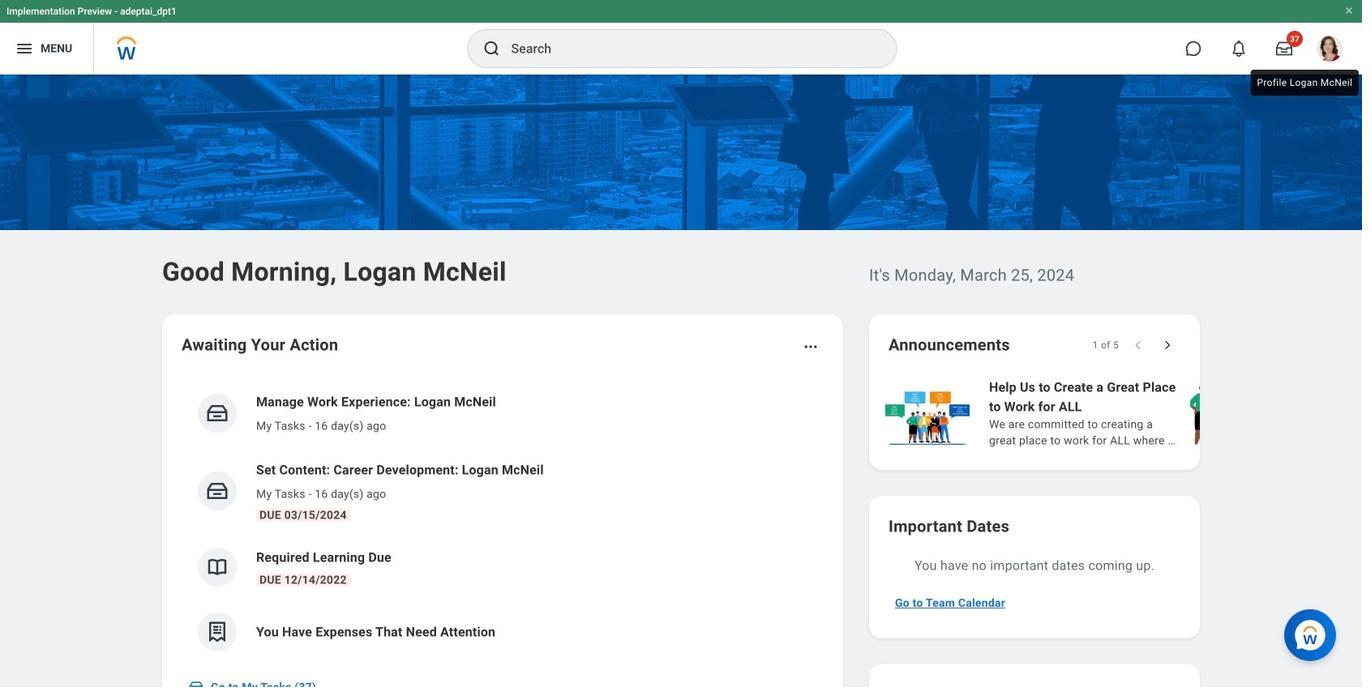 Task type: locate. For each thing, give the bounding box(es) containing it.
status
[[1093, 339, 1119, 352]]

inbox large image
[[1276, 41, 1293, 57]]

inbox image
[[205, 401, 229, 426], [205, 479, 229, 504]]

tooltip
[[1248, 66, 1362, 99]]

1 vertical spatial inbox image
[[205, 479, 229, 504]]

close environment banner image
[[1344, 6, 1354, 15]]

0 horizontal spatial list
[[182, 379, 824, 665]]

0 vertical spatial inbox image
[[205, 401, 229, 426]]

banner
[[0, 0, 1362, 75]]

notifications large image
[[1231, 41, 1247, 57]]

main content
[[0, 75, 1362, 688]]

inbox image
[[188, 680, 204, 688]]

1 inbox image from the top
[[205, 401, 229, 426]]

list
[[882, 376, 1362, 451], [182, 379, 824, 665]]

book open image
[[205, 555, 229, 580]]



Task type: describe. For each thing, give the bounding box(es) containing it.
profile logan mcneil image
[[1317, 36, 1343, 65]]

Search Workday  search field
[[511, 31, 863, 66]]

chevron right small image
[[1160, 337, 1176, 354]]

justify image
[[15, 39, 34, 58]]

2 inbox image from the top
[[205, 479, 229, 504]]

1 horizontal spatial list
[[882, 376, 1362, 451]]

related actions image
[[803, 339, 819, 355]]

dashboard expenses image
[[205, 620, 229, 645]]

chevron left small image
[[1130, 337, 1147, 354]]

search image
[[482, 39, 502, 58]]



Task type: vqa. For each thing, say whether or not it's contained in the screenshot.
close environment banner image
yes



